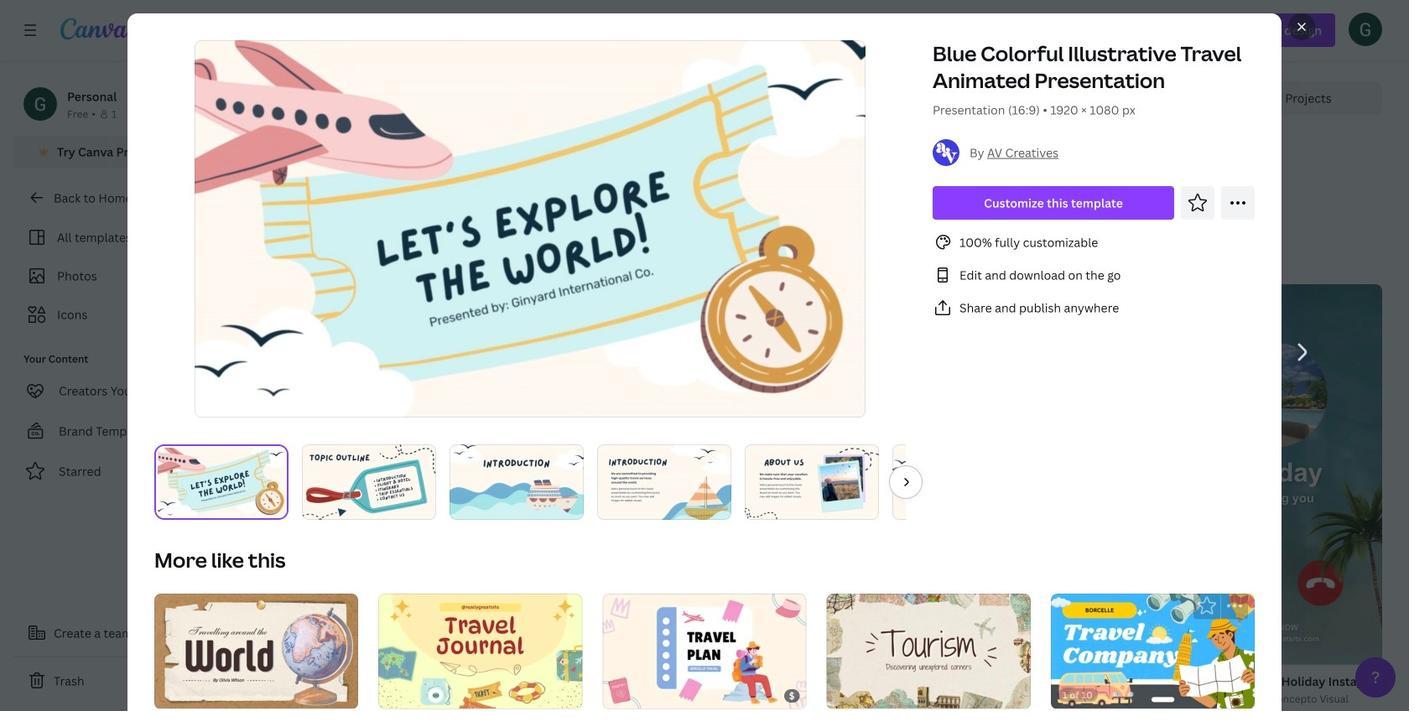 Task type: locate. For each thing, give the bounding box(es) containing it.
list
[[933, 232, 1255, 318]]

colorful illustration travel plan presentation image
[[603, 594, 807, 709]]

None search field
[[714, 13, 1107, 47]]

blue and orange travel journal illustrative presentation image
[[379, 594, 583, 709]]

top level navigation element
[[148, 13, 674, 47]]

pastel collage travel instagram story image
[[700, 284, 914, 665]]

beige scrapbook tourism presentation image
[[827, 594, 1031, 709]]

gray illustrative travel blank page a4 document image
[[232, 647, 446, 711]]

pastel yellow illustrative travel plans presentation image
[[466, 284, 680, 405]]

beige and orange minimalist travel to bali presentation image
[[466, 465, 680, 586]]



Task type: vqa. For each thing, say whether or not it's contained in the screenshot.
Pastel Collage Travel Instagram Story image
yes



Task type: describe. For each thing, give the bounding box(es) containing it.
time to travel instagram story image
[[934, 284, 1148, 665]]

brown and beige scrapbook travel and tourism presentation image
[[154, 594, 358, 709]]

blue and white illustrative travel agency presentation image
[[1051, 594, 1255, 709]]

peach minimalist travel package promotion flyer image
[[466, 647, 680, 711]]

soft cream black simple minimalist travel plan korea presentation image
[[232, 466, 446, 586]]



